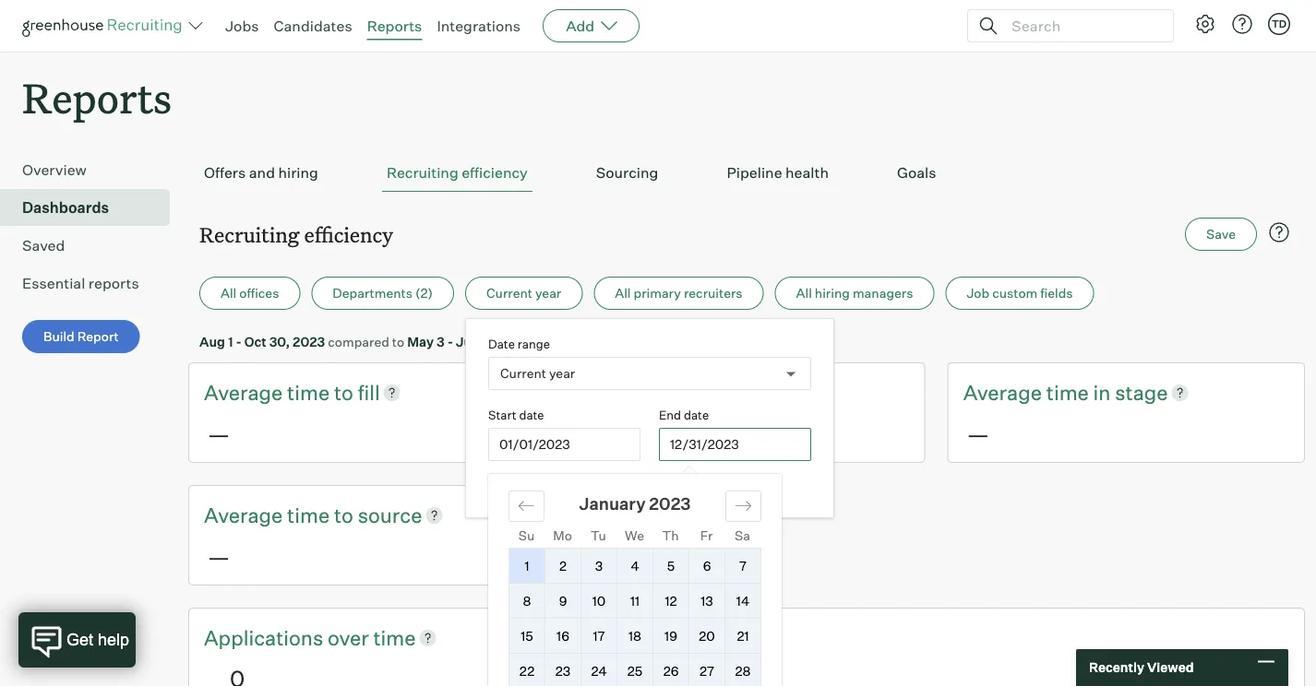 Task type: vqa. For each thing, say whether or not it's contained in the screenshot.


Task type: describe. For each thing, give the bounding box(es) containing it.
26
[[664, 664, 679, 680]]

build report
[[43, 329, 119, 345]]

10
[[593, 594, 606, 610]]

23
[[556, 664, 571, 680]]

oct
[[244, 334, 267, 350]]

1 vertical spatial recruiting
[[199, 221, 300, 248]]

3 button
[[582, 550, 617, 584]]

stage
[[1116, 380, 1169, 406]]

20 button
[[690, 620, 725, 654]]

save
[[1207, 226, 1236, 243]]

17 button
[[582, 620, 617, 654]]

0 vertical spatial 1
[[228, 334, 233, 350]]

sourcing
[[596, 164, 659, 182]]

save button
[[1186, 218, 1258, 251]]

date for start date
[[519, 408, 544, 423]]

14 button
[[726, 585, 761, 619]]

reports link
[[367, 17, 422, 35]]

1 vertical spatial recruiting efficiency
[[199, 221, 393, 248]]

recruiting efficiency button
[[382, 154, 533, 192]]

compare
[[505, 478, 560, 494]]

time for fill
[[287, 380, 330, 406]]

0 vertical spatial 3
[[437, 334, 445, 350]]

candidates
[[274, 17, 352, 35]]

start
[[488, 408, 517, 423]]

all for all offices
[[221, 285, 237, 302]]

compare to previous time period
[[505, 478, 702, 494]]

offers
[[204, 164, 246, 182]]

23 button
[[546, 655, 581, 687]]

1 vertical spatial current year
[[500, 366, 575, 382]]

period
[[663, 478, 702, 494]]

time link right over
[[373, 624, 416, 652]]

7 button
[[726, 550, 761, 584]]

1 - from the left
[[236, 334, 242, 350]]

21
[[737, 629, 749, 645]]

— for stage
[[967, 421, 990, 448]]

17
[[593, 629, 605, 645]]

aug 1 - oct 30, 2023 compared to may 3 - jul 31, 2023
[[199, 334, 531, 350]]

1 inside 1 button
[[525, 559, 530, 575]]

start date
[[488, 408, 544, 423]]

saved
[[22, 237, 65, 255]]

time left period
[[633, 478, 660, 494]]

recruiting inside button
[[387, 164, 459, 182]]

28
[[735, 664, 751, 680]]

19
[[665, 629, 678, 645]]

7
[[740, 559, 747, 575]]

average link for fill
[[204, 379, 287, 407]]

12
[[665, 594, 677, 610]]

applications
[[204, 625, 323, 651]]

overview
[[22, 161, 87, 179]]

to for source
[[334, 503, 354, 528]]

year inside button
[[536, 285, 562, 302]]

job custom fields button
[[946, 277, 1095, 310]]

2023 inside region
[[649, 494, 691, 515]]

jul
[[456, 334, 476, 350]]

25
[[628, 664, 643, 680]]

to left may
[[392, 334, 405, 350]]

5 button
[[654, 550, 689, 584]]

average link for stage
[[964, 379, 1047, 407]]

health
[[786, 164, 829, 182]]

date for end date
[[684, 408, 709, 423]]

Compare to previous time period checkbox
[[488, 479, 500, 491]]

time right over
[[373, 625, 416, 651]]

job
[[967, 285, 990, 302]]

all hiring managers button
[[775, 277, 935, 310]]

average time to for hire
[[584, 380, 738, 406]]

13 button
[[690, 585, 725, 619]]

average for stage
[[964, 380, 1042, 406]]

14
[[737, 594, 750, 610]]

recruiters
[[684, 285, 743, 302]]

to link for fill
[[334, 379, 358, 407]]

essential reports link
[[22, 273, 163, 295]]

source
[[358, 503, 422, 528]]

end
[[659, 408, 682, 423]]

average time to for source
[[204, 503, 358, 528]]

0 horizontal spatial efficiency
[[304, 221, 393, 248]]

to for fill
[[334, 380, 354, 406]]

average link for source
[[204, 501, 287, 530]]

30,
[[269, 334, 290, 350]]

2 button
[[546, 550, 581, 584]]

greenhouse recruiting image
[[22, 15, 188, 37]]

9
[[559, 594, 567, 610]]

goals button
[[893, 154, 941, 192]]

to link for hire
[[714, 379, 738, 407]]

dashboards
[[22, 199, 109, 217]]

time link for hire
[[667, 379, 714, 407]]

add button
[[543, 9, 640, 42]]

and
[[249, 164, 275, 182]]

3 inside button
[[595, 559, 603, 575]]

end date
[[659, 408, 709, 423]]

source link
[[358, 501, 422, 530]]

job custom fields
[[967, 285, 1073, 302]]

2
[[560, 559, 567, 575]]

jobs link
[[225, 17, 259, 35]]

viewed
[[1148, 660, 1194, 676]]

time link for fill
[[287, 379, 334, 407]]

27
[[700, 664, 715, 680]]

9 button
[[546, 585, 581, 619]]

all for all primary recruiters
[[615, 285, 631, 302]]

th
[[662, 528, 679, 544]]

time link for source
[[287, 501, 334, 530]]

10 button
[[582, 585, 617, 619]]

to link for source
[[334, 501, 358, 530]]

candidates link
[[274, 17, 352, 35]]

hire
[[738, 380, 774, 406]]

time for source
[[287, 503, 330, 528]]

over link
[[328, 624, 373, 652]]

td button
[[1269, 13, 1291, 35]]

offices
[[239, 285, 279, 302]]

pipeline health
[[727, 164, 829, 182]]

11
[[631, 594, 640, 610]]

19 button
[[654, 620, 689, 654]]

11 button
[[618, 585, 653, 619]]

5
[[667, 559, 675, 575]]

28 button
[[726, 655, 761, 687]]

faq image
[[1269, 222, 1291, 244]]



Task type: locate. For each thing, give the bounding box(es) containing it.
managers
[[853, 285, 914, 302]]

all left managers
[[796, 285, 812, 302]]

— for source
[[208, 543, 230, 571]]

hiring
[[278, 164, 318, 182], [815, 285, 850, 302]]

1 vertical spatial reports
[[22, 70, 172, 125]]

0 horizontal spatial -
[[236, 334, 242, 350]]

current year inside current year button
[[487, 285, 562, 302]]

dashboards link
[[22, 197, 163, 219]]

to for hire
[[714, 380, 733, 406]]

1 horizontal spatial 3
[[595, 559, 603, 575]]

date
[[488, 337, 515, 352]]

to left the source on the left bottom
[[334, 503, 354, 528]]

year
[[536, 285, 562, 302], [549, 366, 575, 382]]

to left hire
[[714, 380, 733, 406]]

0 vertical spatial current
[[487, 285, 533, 302]]

year down range
[[549, 366, 575, 382]]

1 all from the left
[[221, 285, 237, 302]]

21 button
[[726, 620, 761, 654]]

time link left source link
[[287, 501, 334, 530]]

1 vertical spatial current
[[500, 366, 547, 382]]

recruiting efficiency inside button
[[387, 164, 528, 182]]

average link
[[204, 379, 287, 407], [584, 379, 667, 407], [964, 379, 1047, 407], [204, 501, 287, 530]]

to
[[392, 334, 405, 350], [334, 380, 354, 406], [714, 380, 733, 406], [563, 478, 576, 494], [334, 503, 354, 528]]

1 horizontal spatial all
[[615, 285, 631, 302]]

18
[[629, 629, 642, 645]]

22
[[520, 664, 535, 680]]

essential reports
[[22, 274, 139, 293]]

1 horizontal spatial 2023
[[498, 334, 531, 350]]

0 horizontal spatial date
[[519, 408, 544, 423]]

current inside button
[[487, 285, 533, 302]]

1 horizontal spatial 1
[[525, 559, 530, 575]]

fields
[[1041, 285, 1073, 302]]

8
[[523, 594, 531, 610]]

year up range
[[536, 285, 562, 302]]

applications over
[[204, 625, 373, 651]]

january
[[579, 494, 646, 515]]

pipeline health button
[[722, 154, 834, 192]]

24 button
[[582, 655, 617, 687]]

3 down tu
[[595, 559, 603, 575]]

date right the start
[[519, 408, 544, 423]]

add
[[566, 17, 595, 35]]

current down the date range
[[500, 366, 547, 382]]

applications link
[[204, 624, 328, 652]]

1 horizontal spatial recruiting
[[387, 164, 459, 182]]

reports
[[367, 17, 422, 35], [22, 70, 172, 125]]

configure image
[[1195, 13, 1217, 35]]

- left jul
[[448, 334, 453, 350]]

january 2023 region
[[488, 475, 1317, 687]]

departments
[[333, 285, 413, 302]]

all left offices
[[221, 285, 237, 302]]

time link up end date
[[667, 379, 714, 407]]

current up date
[[487, 285, 533, 302]]

reports
[[88, 274, 139, 293]]

over
[[328, 625, 369, 651]]

2023
[[293, 334, 325, 350], [498, 334, 531, 350], [649, 494, 691, 515]]

fill
[[358, 380, 380, 406]]

31,
[[478, 334, 496, 350]]

current year
[[487, 285, 562, 302], [500, 366, 575, 382]]

0 vertical spatial year
[[536, 285, 562, 302]]

0 vertical spatial current year
[[487, 285, 562, 302]]

1 down su
[[525, 559, 530, 575]]

0 vertical spatial hiring
[[278, 164, 318, 182]]

3 right may
[[437, 334, 445, 350]]

average
[[204, 380, 283, 406], [584, 380, 663, 406], [964, 380, 1042, 406], [204, 503, 283, 528]]

2 - from the left
[[448, 334, 453, 350]]

2 horizontal spatial 2023
[[649, 494, 691, 515]]

efficiency inside button
[[462, 164, 528, 182]]

current year down range
[[500, 366, 575, 382]]

1 vertical spatial 3
[[595, 559, 603, 575]]

mo
[[553, 528, 572, 544]]

4 button
[[618, 550, 653, 584]]

average time to for fill
[[204, 380, 358, 406]]

2023 right 31,
[[498, 334, 531, 350]]

all offices button
[[199, 277, 300, 310]]

primary
[[634, 285, 681, 302]]

hiring left managers
[[815, 285, 850, 302]]

2 horizontal spatial all
[[796, 285, 812, 302]]

2 all from the left
[[615, 285, 631, 302]]

1 right aug
[[228, 334, 233, 350]]

offers and hiring button
[[199, 154, 323, 192]]

build report button
[[22, 321, 140, 354]]

reports down greenhouse recruiting image
[[22, 70, 172, 125]]

2023 up th
[[649, 494, 691, 515]]

time for stage
[[1047, 380, 1089, 406]]

average link for hire
[[584, 379, 667, 407]]

6 button
[[690, 550, 725, 584]]

to left previous
[[563, 478, 576, 494]]

0 horizontal spatial reports
[[22, 70, 172, 125]]

average time in
[[964, 380, 1116, 406]]

0 horizontal spatial hiring
[[278, 164, 318, 182]]

1 vertical spatial hiring
[[815, 285, 850, 302]]

tab list
[[199, 154, 1295, 192]]

time up end date
[[667, 380, 710, 406]]

tab list containing offers and hiring
[[199, 154, 1295, 192]]

january 2023
[[579, 494, 691, 515]]

time left 'in'
[[1047, 380, 1089, 406]]

time down the 30,
[[287, 380, 330, 406]]

1 vertical spatial efficiency
[[304, 221, 393, 248]]

range
[[518, 337, 550, 352]]

goals
[[897, 164, 937, 182]]

22 button
[[510, 655, 545, 687]]

essential
[[22, 274, 85, 293]]

move backward to switch to the previous month image
[[518, 498, 536, 515]]

to left fill
[[334, 380, 354, 406]]

1 horizontal spatial efficiency
[[462, 164, 528, 182]]

— for hire
[[588, 421, 610, 448]]

0 horizontal spatial 3
[[437, 334, 445, 350]]

efficiency
[[462, 164, 528, 182], [304, 221, 393, 248]]

1 horizontal spatial -
[[448, 334, 453, 350]]

current year up the date range
[[487, 285, 562, 302]]

all left primary
[[615, 285, 631, 302]]

1 horizontal spatial reports
[[367, 17, 422, 35]]

1 horizontal spatial hiring
[[815, 285, 850, 302]]

1 vertical spatial 1
[[525, 559, 530, 575]]

20
[[699, 629, 715, 645]]

all for all hiring managers
[[796, 285, 812, 302]]

departments (2)
[[333, 285, 433, 302]]

0 horizontal spatial 1
[[228, 334, 233, 350]]

hiring right and
[[278, 164, 318, 182]]

we
[[625, 528, 644, 544]]

2023 right the 30,
[[293, 334, 325, 350]]

Search text field
[[1007, 12, 1157, 39]]

time link for stage
[[1047, 379, 1094, 407]]

1 horizontal spatial date
[[684, 408, 709, 423]]

1 vertical spatial year
[[549, 366, 575, 382]]

16 button
[[546, 620, 581, 654]]

compared
[[328, 334, 389, 350]]

build
[[43, 329, 74, 345]]

time link left fill "link"
[[287, 379, 334, 407]]

custom
[[993, 285, 1038, 302]]

may
[[407, 334, 434, 350]]

move forward to switch to the next month image
[[735, 498, 753, 515]]

24
[[591, 664, 607, 680]]

average for hire
[[584, 380, 663, 406]]

time link left stage link
[[1047, 379, 1094, 407]]

average time to
[[204, 380, 358, 406], [584, 380, 738, 406], [204, 503, 358, 528]]

recently
[[1090, 660, 1145, 676]]

15
[[521, 629, 534, 645]]

current year button
[[465, 277, 583, 310]]

previous
[[578, 478, 631, 494]]

1 date from the left
[[519, 408, 544, 423]]

time
[[287, 380, 330, 406], [667, 380, 710, 406], [1047, 380, 1089, 406], [633, 478, 660, 494], [287, 503, 330, 528], [373, 625, 416, 651]]

3 all from the left
[[796, 285, 812, 302]]

average for fill
[[204, 380, 283, 406]]

(2)
[[416, 285, 433, 302]]

0 vertical spatial reports
[[367, 17, 422, 35]]

0 vertical spatial recruiting efficiency
[[387, 164, 528, 182]]

0 horizontal spatial 2023
[[293, 334, 325, 350]]

time left the source on the left bottom
[[287, 503, 330, 528]]

recruiting efficiency
[[387, 164, 528, 182], [199, 221, 393, 248]]

reports right candidates link
[[367, 17, 422, 35]]

0 horizontal spatial all
[[221, 285, 237, 302]]

time for hire
[[667, 380, 710, 406]]

offers and hiring
[[204, 164, 318, 182]]

16
[[557, 629, 570, 645]]

all primary recruiters
[[615, 285, 743, 302]]

2 date from the left
[[684, 408, 709, 423]]

0 horizontal spatial recruiting
[[199, 221, 300, 248]]

27 button
[[690, 655, 725, 687]]

— for fill
[[208, 421, 230, 448]]

all offices
[[221, 285, 279, 302]]

0 vertical spatial efficiency
[[462, 164, 528, 182]]

time link
[[287, 379, 334, 407], [667, 379, 714, 407], [1047, 379, 1094, 407], [287, 501, 334, 530], [373, 624, 416, 652]]

recently viewed
[[1090, 660, 1194, 676]]

4
[[631, 559, 640, 575]]

overview link
[[22, 159, 163, 181]]

date right the end
[[684, 408, 709, 423]]

jobs
[[225, 17, 259, 35]]

departments (2) button
[[312, 277, 454, 310]]

- left oct
[[236, 334, 242, 350]]

average for source
[[204, 503, 283, 528]]

current
[[487, 285, 533, 302], [500, 366, 547, 382]]

0 vertical spatial recruiting
[[387, 164, 459, 182]]



